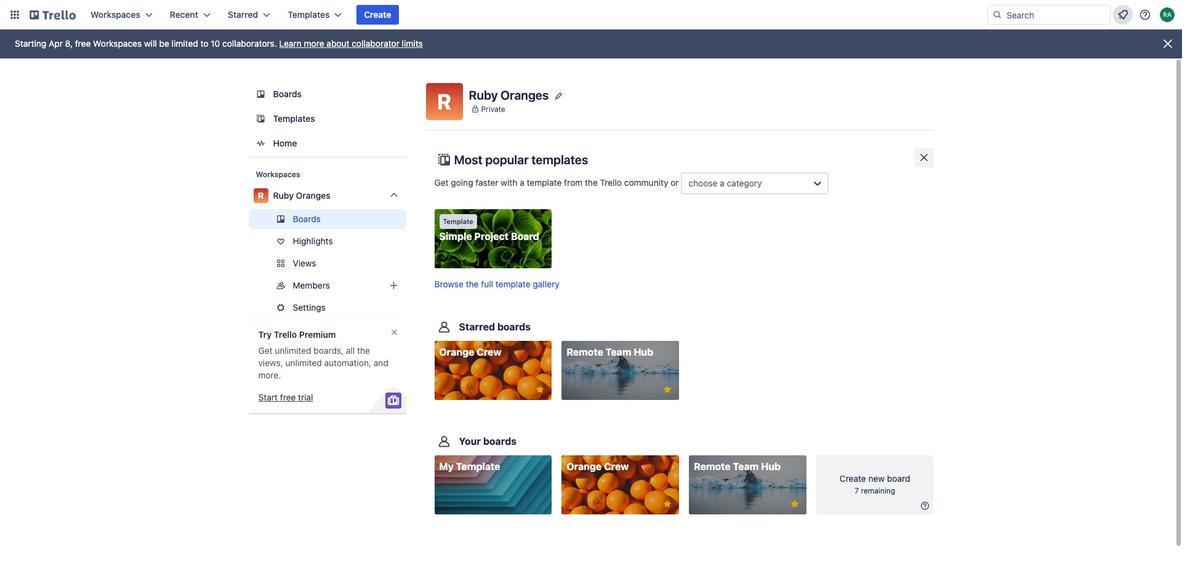 Task type: describe. For each thing, give the bounding box(es) containing it.
home link
[[249, 132, 406, 155]]

workspaces inside dropdown button
[[91, 9, 140, 20]]

most popular templates
[[454, 153, 588, 167]]

simple
[[439, 231, 472, 242]]

or
[[671, 177, 679, 188]]

trial
[[298, 392, 313, 403]]

remaining
[[861, 487, 896, 496]]

templates inside dropdown button
[[288, 9, 330, 20]]

starting apr 8, free workspaces will be limited to 10 collaborators. learn more about collaborator limits
[[15, 38, 423, 49]]

0 vertical spatial unlimited
[[275, 346, 311, 356]]

category
[[727, 178, 762, 188]]

1 vertical spatial boards
[[293, 214, 321, 224]]

1 horizontal spatial a
[[720, 178, 725, 188]]

learn more about collaborator limits link
[[279, 38, 423, 49]]

0 vertical spatial orange crew
[[439, 347, 502, 358]]

starred button
[[221, 5, 278, 25]]

primary element
[[0, 0, 1183, 30]]

1 vertical spatial unlimited
[[286, 358, 322, 368]]

open information menu image
[[1139, 9, 1152, 21]]

settings
[[293, 302, 326, 313]]

0 vertical spatial template
[[527, 177, 562, 188]]

1 vertical spatial template
[[456, 462, 500, 473]]

search image
[[993, 10, 1003, 20]]

with
[[501, 177, 518, 188]]

views,
[[258, 358, 283, 368]]

members
[[293, 280, 330, 291]]

popular
[[486, 153, 529, 167]]

2 boards link from the top
[[249, 209, 406, 229]]

going
[[451, 177, 473, 188]]

to
[[201, 38, 209, 49]]

browse
[[435, 279, 464, 290]]

template inside template simple project board
[[443, 217, 473, 225]]

more
[[304, 38, 324, 49]]

faster
[[476, 177, 499, 188]]

home image
[[253, 136, 268, 151]]

my template
[[439, 462, 500, 473]]

r inside r button
[[437, 89, 451, 114]]

board
[[887, 474, 911, 484]]

highlights
[[293, 236, 333, 246]]

0 vertical spatial oranges
[[501, 88, 549, 102]]

your
[[459, 436, 481, 447]]

collaborators.
[[222, 38, 277, 49]]

start free trial button
[[258, 392, 313, 404]]

browse the full template gallery
[[435, 279, 560, 290]]

1 horizontal spatial orange
[[567, 462, 602, 473]]

1 horizontal spatial ruby
[[469, 88, 498, 102]]

1 vertical spatial templates
[[273, 113, 315, 124]]

workspaces button
[[83, 5, 160, 25]]

8,
[[65, 38, 73, 49]]

recent
[[170, 9, 198, 20]]

board image
[[253, 87, 268, 102]]

limits
[[402, 38, 423, 49]]

start
[[258, 392, 278, 403]]

add image
[[386, 278, 401, 293]]

browse the full template gallery link
[[435, 279, 560, 290]]

1 horizontal spatial remote team hub link
[[689, 456, 807, 515]]

starting
[[15, 38, 46, 49]]

0 horizontal spatial orange
[[439, 347, 475, 358]]

project
[[475, 231, 509, 242]]

board
[[511, 231, 539, 242]]

collaborator
[[352, 38, 400, 49]]

choose
[[689, 178, 718, 188]]

0 horizontal spatial orange crew link
[[435, 341, 552, 400]]

starred boards
[[459, 322, 531, 333]]

create for create
[[364, 9, 391, 20]]

template board image
[[253, 111, 268, 126]]

1 horizontal spatial trello
[[600, 177, 622, 188]]

templates button
[[280, 5, 349, 25]]

most
[[454, 153, 483, 167]]

templates link
[[249, 108, 406, 130]]

choose a category
[[689, 178, 762, 188]]

the for try trello premium get unlimited boards, all the views, unlimited automation, and more.
[[357, 346, 370, 356]]

0 vertical spatial free
[[75, 38, 91, 49]]

crew for orange crew link to the left
[[477, 347, 502, 358]]

recent button
[[163, 5, 218, 25]]

starred for starred
[[228, 9, 258, 20]]



Task type: locate. For each thing, give the bounding box(es) containing it.
remote
[[567, 347, 604, 358], [694, 462, 731, 473]]

remote team hub link
[[562, 341, 679, 400], [689, 456, 807, 515]]

1 horizontal spatial ruby oranges
[[469, 88, 549, 102]]

oranges up private
[[501, 88, 549, 102]]

2 horizontal spatial the
[[585, 177, 598, 188]]

templates
[[532, 153, 588, 167]]

home
[[273, 138, 297, 148]]

learn
[[279, 38, 302, 49]]

click to unstar this board. it will be removed from your starred list. image
[[535, 384, 546, 396], [662, 384, 673, 396], [662, 499, 673, 510], [789, 499, 800, 510]]

try
[[258, 330, 272, 340]]

remote team hub
[[567, 347, 654, 358], [694, 462, 781, 473]]

0 vertical spatial boards
[[273, 89, 302, 99]]

0 horizontal spatial free
[[75, 38, 91, 49]]

0 vertical spatial trello
[[600, 177, 622, 188]]

unlimited
[[275, 346, 311, 356], [286, 358, 322, 368]]

members link
[[249, 276, 406, 296]]

template up simple
[[443, 217, 473, 225]]

sm image
[[919, 500, 932, 513]]

the right all
[[357, 346, 370, 356]]

r button
[[426, 83, 463, 120]]

boards link
[[249, 83, 406, 105], [249, 209, 406, 229]]

1 vertical spatial crew
[[604, 462, 629, 473]]

template right full in the left of the page
[[496, 279, 531, 290]]

free left trial
[[280, 392, 296, 403]]

start free trial
[[258, 392, 313, 403]]

get
[[435, 177, 449, 188], [258, 346, 273, 356]]

ruby anderson (rubyanderson7) image
[[1160, 7, 1175, 22]]

0 horizontal spatial crew
[[477, 347, 502, 358]]

ruby oranges
[[469, 88, 549, 102], [273, 190, 331, 201]]

0 horizontal spatial remote team hub link
[[562, 341, 679, 400]]

0 vertical spatial template
[[443, 217, 473, 225]]

boards for starred boards
[[498, 322, 531, 333]]

team
[[606, 347, 632, 358], [733, 462, 759, 473]]

0 notifications image
[[1116, 7, 1131, 22]]

the right from at the left top
[[585, 177, 598, 188]]

1 vertical spatial workspaces
[[93, 38, 142, 49]]

views
[[293, 258, 316, 269]]

ruby oranges up highlights
[[273, 190, 331, 201]]

get inside try trello premium get unlimited boards, all the views, unlimited automation, and more.
[[258, 346, 273, 356]]

r
[[437, 89, 451, 114], [258, 190, 264, 201]]

ruby up private
[[469, 88, 498, 102]]

ruby
[[469, 88, 498, 102], [273, 190, 294, 201]]

r left private
[[437, 89, 451, 114]]

0 vertical spatial templates
[[288, 9, 330, 20]]

automation,
[[324, 358, 371, 368]]

about
[[327, 38, 350, 49]]

template down your
[[456, 462, 500, 473]]

1 vertical spatial r
[[258, 190, 264, 201]]

1 horizontal spatial r
[[437, 89, 451, 114]]

1 vertical spatial ruby oranges
[[273, 190, 331, 201]]

unlimited up views,
[[275, 346, 311, 356]]

the inside try trello premium get unlimited boards, all the views, unlimited automation, and more.
[[357, 346, 370, 356]]

templates up more at top
[[288, 9, 330, 20]]

0 vertical spatial create
[[364, 9, 391, 20]]

your boards
[[459, 436, 517, 447]]

2 vertical spatial the
[[357, 346, 370, 356]]

create inside button
[[364, 9, 391, 20]]

1 horizontal spatial crew
[[604, 462, 629, 473]]

0 horizontal spatial r
[[258, 190, 264, 201]]

free right 8,
[[75, 38, 91, 49]]

the
[[585, 177, 598, 188], [466, 279, 479, 290], [357, 346, 370, 356]]

create inside the create new board 7 remaining
[[840, 474, 866, 484]]

all
[[346, 346, 355, 356]]

0 vertical spatial remote
[[567, 347, 604, 358]]

1 vertical spatial get
[[258, 346, 273, 356]]

create for create new board 7 remaining
[[840, 474, 866, 484]]

will
[[144, 38, 157, 49]]

my template link
[[435, 456, 552, 515]]

hub
[[634, 347, 654, 358], [761, 462, 781, 473]]

1 horizontal spatial free
[[280, 392, 296, 403]]

create up 7
[[840, 474, 866, 484]]

Search field
[[1003, 6, 1110, 24]]

limited
[[172, 38, 198, 49]]

a right "choose" at the right of the page
[[720, 178, 725, 188]]

1 vertical spatial boards link
[[249, 209, 406, 229]]

starred inside 'popup button'
[[228, 9, 258, 20]]

crew
[[477, 347, 502, 358], [604, 462, 629, 473]]

0 horizontal spatial oranges
[[296, 190, 331, 201]]

1 vertical spatial template
[[496, 279, 531, 290]]

0 vertical spatial remote team hub
[[567, 347, 654, 358]]

templates
[[288, 9, 330, 20], [273, 113, 315, 124]]

boards down browse the full template gallery link
[[498, 322, 531, 333]]

0 vertical spatial boards
[[498, 322, 531, 333]]

7
[[855, 487, 859, 496]]

0 horizontal spatial create
[[364, 9, 391, 20]]

1 vertical spatial starred
[[459, 322, 495, 333]]

apr
[[49, 38, 63, 49]]

0 vertical spatial hub
[[634, 347, 654, 358]]

create new board 7 remaining
[[840, 474, 911, 496]]

1 horizontal spatial the
[[466, 279, 479, 290]]

0 vertical spatial the
[[585, 177, 598, 188]]

1 vertical spatial remote team hub link
[[689, 456, 807, 515]]

templates up "home"
[[273, 113, 315, 124]]

2 vertical spatial workspaces
[[256, 170, 300, 179]]

starred for starred boards
[[459, 322, 495, 333]]

a right with
[[520, 177, 525, 188]]

0 horizontal spatial ruby oranges
[[273, 190, 331, 201]]

0 horizontal spatial a
[[520, 177, 525, 188]]

new
[[869, 474, 885, 484]]

boards up highlights
[[293, 214, 321, 224]]

workspaces
[[91, 9, 140, 20], [93, 38, 142, 49], [256, 170, 300, 179]]

my
[[439, 462, 454, 473]]

1 vertical spatial orange crew
[[567, 462, 629, 473]]

1 horizontal spatial team
[[733, 462, 759, 473]]

1 vertical spatial free
[[280, 392, 296, 403]]

1 vertical spatial oranges
[[296, 190, 331, 201]]

0 horizontal spatial the
[[357, 346, 370, 356]]

1 vertical spatial hub
[[761, 462, 781, 473]]

private
[[481, 104, 505, 114]]

1 horizontal spatial create
[[840, 474, 866, 484]]

starred up collaborators.
[[228, 9, 258, 20]]

get up views,
[[258, 346, 273, 356]]

orange crew
[[439, 347, 502, 358], [567, 462, 629, 473]]

create up collaborator
[[364, 9, 391, 20]]

0 vertical spatial get
[[435, 177, 449, 188]]

1 vertical spatial orange crew link
[[562, 456, 679, 515]]

0 horizontal spatial get
[[258, 346, 273, 356]]

1 vertical spatial trello
[[274, 330, 297, 340]]

be
[[159, 38, 169, 49]]

get left going
[[435, 177, 449, 188]]

crew for the rightmost orange crew link
[[604, 462, 629, 473]]

0 vertical spatial r
[[437, 89, 451, 114]]

orange crew link
[[435, 341, 552, 400], [562, 456, 679, 515]]

boards link up highlights link
[[249, 209, 406, 229]]

get going faster with a template from the trello community or
[[435, 177, 681, 188]]

0 vertical spatial workspaces
[[91, 9, 140, 20]]

unlimited down boards,
[[286, 358, 322, 368]]

10
[[211, 38, 220, 49]]

1 horizontal spatial remote
[[694, 462, 731, 473]]

community
[[624, 177, 669, 188]]

gallery
[[533, 279, 560, 290]]

1 horizontal spatial remote team hub
[[694, 462, 781, 473]]

1 vertical spatial team
[[733, 462, 759, 473]]

create button
[[357, 5, 399, 25]]

more.
[[258, 370, 281, 381]]

and
[[374, 358, 389, 368]]

trello right try
[[274, 330, 297, 340]]

ruby oranges up private
[[469, 88, 549, 102]]

1 vertical spatial boards
[[483, 436, 517, 447]]

free inside button
[[280, 392, 296, 403]]

highlights link
[[249, 232, 406, 251]]

0 horizontal spatial remote team hub
[[567, 347, 654, 358]]

template simple project board
[[439, 217, 539, 242]]

the left full in the left of the page
[[466, 279, 479, 290]]

back to home image
[[30, 5, 76, 25]]

0 vertical spatial boards link
[[249, 83, 406, 105]]

boards link up 'templates' link
[[249, 83, 406, 105]]

template
[[527, 177, 562, 188], [496, 279, 531, 290]]

1 horizontal spatial starred
[[459, 322, 495, 333]]

0 horizontal spatial starred
[[228, 9, 258, 20]]

boards,
[[314, 346, 344, 356]]

free
[[75, 38, 91, 49], [280, 392, 296, 403]]

1 boards link from the top
[[249, 83, 406, 105]]

0 horizontal spatial team
[[606, 347, 632, 358]]

0 vertical spatial team
[[606, 347, 632, 358]]

0 vertical spatial starred
[[228, 9, 258, 20]]

boards
[[498, 322, 531, 333], [483, 436, 517, 447]]

1 horizontal spatial hub
[[761, 462, 781, 473]]

ruby down "home"
[[273, 190, 294, 201]]

1 horizontal spatial orange crew
[[567, 462, 629, 473]]

oranges
[[501, 88, 549, 102], [296, 190, 331, 201]]

views link
[[249, 254, 406, 273]]

trello inside try trello premium get unlimited boards, all the views, unlimited automation, and more.
[[274, 330, 297, 340]]

0 horizontal spatial orange crew
[[439, 347, 502, 358]]

0 vertical spatial ruby oranges
[[469, 88, 549, 102]]

0 vertical spatial orange crew link
[[435, 341, 552, 400]]

starred down full in the left of the page
[[459, 322, 495, 333]]

boards right board icon
[[273, 89, 302, 99]]

0 vertical spatial ruby
[[469, 88, 498, 102]]

template down templates
[[527, 177, 562, 188]]

0 horizontal spatial remote
[[567, 347, 604, 358]]

premium
[[299, 330, 336, 340]]

1 vertical spatial orange
[[567, 462, 602, 473]]

0 horizontal spatial ruby
[[273, 190, 294, 201]]

trello
[[600, 177, 622, 188], [274, 330, 297, 340]]

the for get going faster with a template from the trello community or
[[585, 177, 598, 188]]

1 vertical spatial the
[[466, 279, 479, 290]]

0 vertical spatial remote team hub link
[[562, 341, 679, 400]]

template
[[443, 217, 473, 225], [456, 462, 500, 473]]

trello left community
[[600, 177, 622, 188]]

0 vertical spatial crew
[[477, 347, 502, 358]]

try trello premium get unlimited boards, all the views, unlimited automation, and more.
[[258, 330, 389, 381]]

1 horizontal spatial get
[[435, 177, 449, 188]]

a
[[520, 177, 525, 188], [720, 178, 725, 188]]

starred
[[228, 9, 258, 20], [459, 322, 495, 333]]

boards
[[273, 89, 302, 99], [293, 214, 321, 224]]

1 vertical spatial create
[[840, 474, 866, 484]]

boards right your
[[483, 436, 517, 447]]

settings link
[[249, 298, 406, 318]]

from
[[564, 177, 583, 188]]

0 horizontal spatial trello
[[274, 330, 297, 340]]

1 horizontal spatial orange crew link
[[562, 456, 679, 515]]

1 vertical spatial remote team hub
[[694, 462, 781, 473]]

1 vertical spatial ruby
[[273, 190, 294, 201]]

full
[[481, 279, 493, 290]]

oranges up highlights
[[296, 190, 331, 201]]

boards for your boards
[[483, 436, 517, 447]]

1 vertical spatial remote
[[694, 462, 731, 473]]

0 vertical spatial orange
[[439, 347, 475, 358]]

0 horizontal spatial hub
[[634, 347, 654, 358]]

r down home image
[[258, 190, 264, 201]]

1 horizontal spatial oranges
[[501, 88, 549, 102]]



Task type: vqa. For each thing, say whether or not it's contained in the screenshot.
IN to the middle
no



